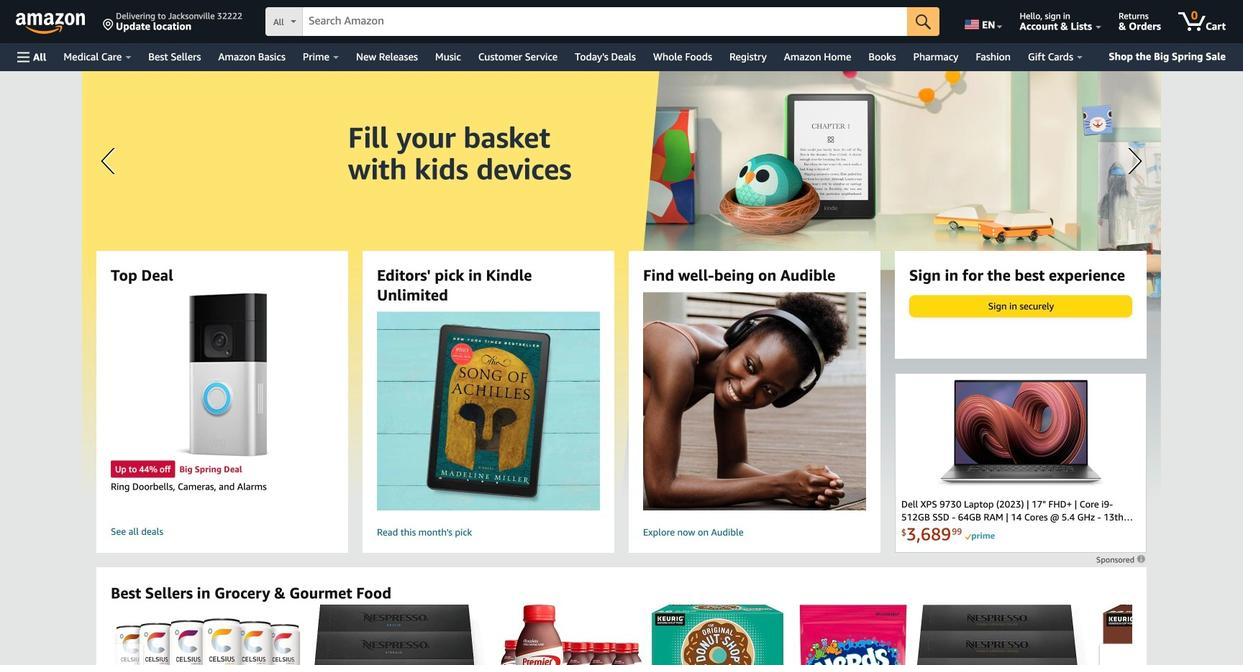 Task type: locate. For each thing, give the bounding box(es) containing it.
list
[[111, 605, 1244, 666]]

ring doorbells, cameras, and alarms image
[[175, 292, 270, 458]]

nespresso capsules vertuoline, double espresso chiaro, medium roast coffee, 10 count (pack of 3) coffee pods, brews 2.7... image
[[915, 605, 1095, 666]]

nerds gummy clusters candy, rainbow, resealable 8 ounce bag image
[[800, 605, 908, 666]]

mccafe premium medium roast k-cup coffee pods (32 pods) image
[[1102, 605, 1244, 666]]

None search field
[[266, 7, 940, 37]]

Search Amazon text field
[[303, 8, 908, 35]]

main content
[[0, 71, 1244, 666]]

None submit
[[908, 7, 940, 36]]

navigation navigation
[[0, 0, 1244, 71]]

nespresso capsules vertuoline, medium and dark roast coffee, variety pack, stormio, odacio, melozio, 30 count, brews... image
[[312, 605, 493, 666]]

editors' pick for march in kindle unlimited: the song of achilles by madeline miller image
[[365, 312, 613, 511]]



Task type: vqa. For each thing, say whether or not it's contained in the screenshot.
CELSIUS Assorted Flavors Official Variety Pack, Functional Essential Energy Drinks, 12 Fl Oz (Pack of 12) image
yes



Task type: describe. For each thing, give the bounding box(es) containing it.
premier protein shake, chocolate, 30g protein 1g sugar 24 vitamins minerals nutrients to support immune health, 11.50 fl... image
[[500, 605, 643, 666]]

none search field inside navigation navigation
[[266, 7, 940, 37]]

a woman with headphones listens to audible. image
[[619, 292, 891, 511]]

amazon image
[[16, 13, 86, 35]]

the original donut shop regular, single-serve keurig k-cup pods, medium roast coffee pods, 32 count image
[[651, 605, 792, 666]]

fill your basket with kids devices. image
[[82, 71, 1162, 503]]

celsius assorted flavors official variety pack, functional essential energy drinks, 12 fl oz (pack of 12) image
[[111, 619, 305, 666]]

none submit inside search box
[[908, 7, 940, 36]]



